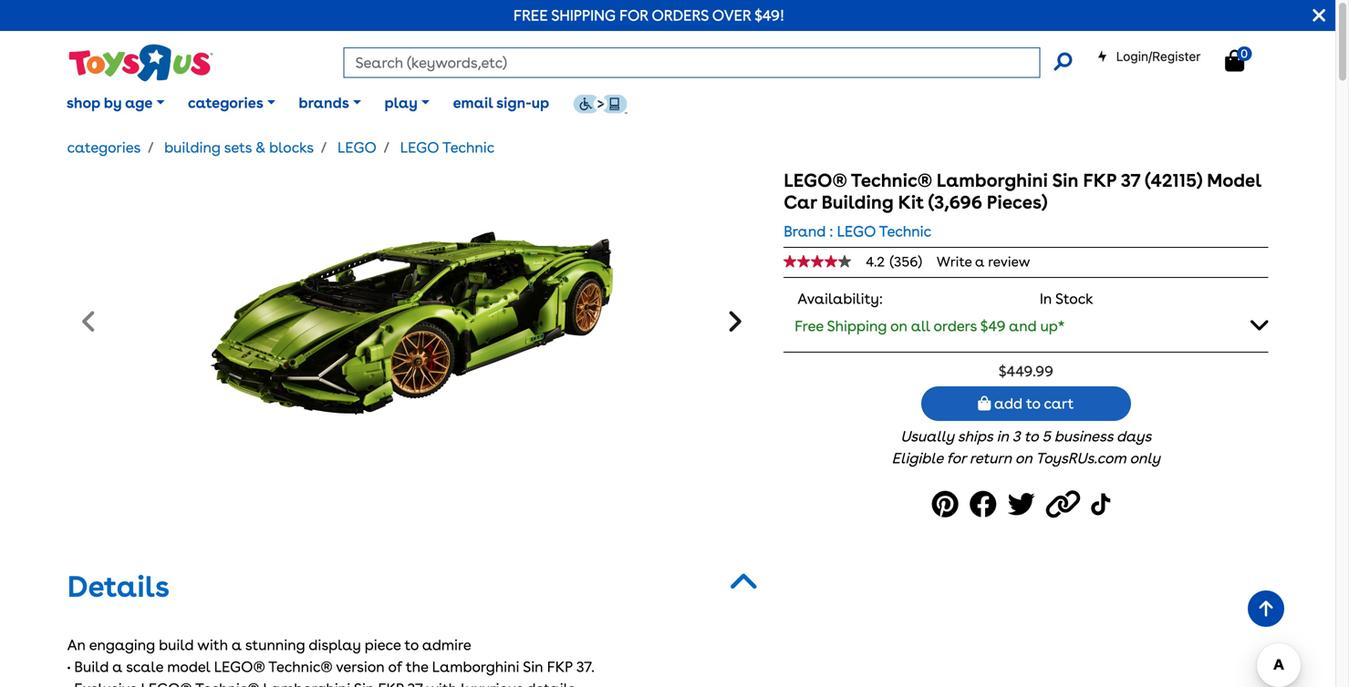 Task type: locate. For each thing, give the bounding box(es) containing it.
0 horizontal spatial lamborghini
[[263, 681, 351, 688]]

0 horizontal spatial technic
[[442, 139, 495, 156]]

0 vertical spatial technic
[[442, 139, 495, 156]]

technic inside the lego® technic® lamborghini sin fkp 37 (42115) model car building kit (3,696 pieces) brand : lego technic
[[879, 223, 932, 240]]

• left build
[[67, 659, 71, 677]]

lamborghini inside the lego® technic® lamborghini sin fkp 37 (42115) model car building kit (3,696 pieces) brand : lego technic
[[937, 170, 1048, 192]]

1 vertical spatial to
[[1024, 428, 1039, 446]]

a right write
[[975, 254, 985, 270]]

lego for lego technic
[[400, 139, 439, 156]]

lego®
[[784, 170, 847, 192], [214, 659, 265, 677], [141, 681, 192, 688]]

email
[[453, 94, 493, 112]]

fkp left "(42115)"
[[1083, 170, 1117, 192]]

lamborghini up luxurious
[[432, 659, 520, 677]]

fkp left 37.
[[547, 659, 573, 677]]

email sign-up
[[453, 94, 549, 112]]

• left exclusive
[[67, 681, 71, 688]]

technic down email
[[442, 139, 495, 156]]

1 vertical spatial categories
[[67, 139, 141, 156]]

0 vertical spatial shopping bag image
[[1225, 50, 1245, 72]]

shop
[[66, 94, 100, 112]]

technic® up brand : lego technic link
[[851, 170, 932, 192]]

2 horizontal spatial lego®
[[784, 170, 847, 192]]

technic
[[442, 139, 495, 156], [879, 223, 932, 240]]

2 horizontal spatial technic®
[[851, 170, 932, 192]]

0 vertical spatial categories
[[188, 94, 263, 112]]

None search field
[[344, 47, 1072, 78]]

0 horizontal spatial on
[[891, 318, 908, 335]]

up
[[532, 94, 549, 112]]

fkp inside the lego® technic® lamborghini sin fkp 37 (42115) model car building kit (3,696 pieces) brand : lego technic
[[1083, 170, 1117, 192]]

build
[[74, 659, 109, 677]]

lego® up brand
[[784, 170, 847, 192]]

up*
[[1041, 318, 1065, 335]]

2 vertical spatial lamborghini
[[263, 681, 351, 688]]

car
[[784, 192, 817, 214]]

(42115)
[[1145, 170, 1203, 192]]

sin right pieces)
[[1052, 170, 1079, 192]]

usually ships in 3 to 5 business days eligible for return on toysrus.com only
[[892, 428, 1161, 468]]

2 horizontal spatial lamborghini
[[937, 170, 1048, 192]]

an
[[67, 637, 86, 655]]

0 vertical spatial to
[[1026, 395, 1041, 413]]

availability:
[[798, 290, 883, 308]]

lego® down 'scale'
[[141, 681, 192, 688]]

in stock
[[1040, 290, 1094, 308]]

display
[[309, 637, 361, 655]]

1 horizontal spatial on
[[1015, 450, 1033, 468]]

technic® inside the lego® technic® lamborghini sin fkp 37 (42115) model car building kit (3,696 pieces) brand : lego technic
[[851, 170, 932, 192]]

shopping bag image
[[1225, 50, 1245, 72], [978, 397, 991, 411]]

technic® down the stunning
[[268, 659, 333, 677]]

review
[[988, 254, 1030, 270]]

1 vertical spatial a
[[232, 637, 242, 655]]

1 vertical spatial sin
[[523, 659, 543, 677]]

eligible
[[892, 450, 943, 468]]

technic® down model
[[195, 681, 259, 688]]

lego right : on the right top
[[837, 223, 876, 240]]

Enter Keyword or Item No. search field
[[344, 47, 1041, 78]]

&
[[255, 139, 266, 156]]

0 vertical spatial a
[[975, 254, 985, 270]]

sign-
[[496, 94, 532, 112]]

free
[[514, 6, 548, 24]]

to inside button
[[1026, 395, 1041, 413]]

37 down 'the' at the bottom left of the page
[[407, 681, 423, 688]]

0 horizontal spatial fkp
[[378, 681, 404, 688]]

lego inside the lego® technic® lamborghini sin fkp 37 (42115) model car building kit (3,696 pieces) brand : lego technic
[[837, 223, 876, 240]]

on left all
[[891, 318, 908, 335]]

details
[[67, 570, 170, 605]]

in
[[997, 428, 1009, 446]]

0 horizontal spatial with
[[197, 637, 228, 655]]

3
[[1013, 428, 1021, 446]]

a left the stunning
[[232, 637, 242, 655]]

categories button
[[176, 80, 287, 126]]

sin up luxurious
[[523, 659, 543, 677]]

37.
[[576, 659, 595, 677]]

a
[[975, 254, 985, 270], [232, 637, 242, 655], [112, 659, 123, 677]]

with up model
[[197, 637, 228, 655]]

cart
[[1044, 395, 1074, 413]]

free shipping for orders over $49! link
[[514, 6, 785, 24]]

0
[[1241, 46, 1248, 61]]

login/register button
[[1097, 47, 1201, 66]]

on
[[891, 318, 908, 335], [1015, 450, 1033, 468]]

shopping bag image inside 0 link
[[1225, 50, 1245, 72]]

1 horizontal spatial 37
[[1121, 170, 1141, 192]]

1 vertical spatial technic®
[[268, 659, 333, 677]]

days
[[1117, 428, 1152, 446]]

1 vertical spatial lego®
[[214, 659, 265, 677]]

brands
[[299, 94, 349, 112]]

menu bar
[[55, 71, 1336, 135]]

2 vertical spatial sin
[[354, 681, 374, 688]]

shopping bag image inside add to cart button
[[978, 397, 991, 411]]

lego down play dropdown button
[[400, 139, 439, 156]]

1 vertical spatial with
[[426, 681, 457, 688]]

play button
[[373, 80, 441, 126]]

0 horizontal spatial shopping bag image
[[978, 397, 991, 411]]

by
[[104, 94, 122, 112]]

2 vertical spatial a
[[112, 659, 123, 677]]

0 horizontal spatial lego
[[338, 139, 377, 156]]

1 vertical spatial shopping bag image
[[978, 397, 991, 411]]

0 vertical spatial lamborghini
[[937, 170, 1048, 192]]

lego technic
[[400, 139, 495, 156]]

1 vertical spatial fkp
[[547, 659, 573, 677]]

1 vertical spatial lamborghini
[[432, 659, 520, 677]]

$49!
[[755, 6, 785, 24]]

0 vertical spatial •
[[67, 659, 71, 677]]

0 horizontal spatial 37
[[407, 681, 423, 688]]

technic®
[[851, 170, 932, 192], [268, 659, 333, 677], [195, 681, 259, 688]]

technic down kit at the top right
[[879, 223, 932, 240]]

1 vertical spatial 37
[[407, 681, 423, 688]]

shopping bag image left add
[[978, 397, 991, 411]]

lego down brands dropdown button
[[338, 139, 377, 156]]

1 horizontal spatial shopping bag image
[[1225, 50, 1245, 72]]

1 horizontal spatial fkp
[[547, 659, 573, 677]]

this icon serves as a link to download the essential accessibility assistive technology app for individuals with physical disabilities. it is featured as part of our commitment to diversity and inclusion. image
[[573, 94, 628, 114]]

0 vertical spatial fkp
[[1083, 170, 1117, 192]]

37
[[1121, 170, 1141, 192], [407, 681, 423, 688]]

categories inside dropdown button
[[188, 94, 263, 112]]

with down 'the' at the bottom left of the page
[[426, 681, 457, 688]]

0 vertical spatial sin
[[1052, 170, 1079, 192]]

sin down version
[[354, 681, 374, 688]]

to
[[1026, 395, 1041, 413], [1024, 428, 1039, 446], [405, 637, 419, 655]]

1 horizontal spatial lamborghini
[[432, 659, 520, 677]]

to right add
[[1026, 395, 1041, 413]]

2 horizontal spatial lego
[[837, 223, 876, 240]]

2 vertical spatial to
[[405, 637, 419, 655]]

to inside an engaging build with a stunning display piece to admire • build a scale model lego® technic® version of the lamborghini sin fkp 37. • exclusive lego® technic® lamborghini sin fkp 37 with luxurious detail
[[405, 637, 419, 655]]

categories
[[188, 94, 263, 112], [67, 139, 141, 156]]

0 vertical spatial 37
[[1121, 170, 1141, 192]]

categories down shop by age
[[67, 139, 141, 156]]

1 horizontal spatial technic
[[879, 223, 932, 240]]

on down 3
[[1015, 450, 1033, 468]]

shopping bag image right login/register
[[1225, 50, 1245, 72]]

shopping bag image for 0 link
[[1225, 50, 1245, 72]]

toys r us image
[[67, 42, 213, 84]]

toysrus.com
[[1036, 450, 1127, 468]]

sets
[[224, 139, 252, 156]]

1 horizontal spatial lego
[[400, 139, 439, 156]]

1 horizontal spatial a
[[232, 637, 242, 655]]

0 vertical spatial technic®
[[851, 170, 932, 192]]

2 vertical spatial technic®
[[195, 681, 259, 688]]

2 vertical spatial lego®
[[141, 681, 192, 688]]

lamborghini up write a review
[[937, 170, 1048, 192]]

37 inside the lego® technic® lamborghini sin fkp 37 (42115) model car building kit (3,696 pieces) brand : lego technic
[[1121, 170, 1141, 192]]

shop by age
[[66, 94, 153, 112]]

an engaging build with a stunning display piece to admire • build a scale model lego® technic® version of the lamborghini sin fkp 37. • exclusive lego® technic® lamborghini sin fkp 37 with luxurious detail
[[67, 637, 595, 688]]

brand : lego technic link
[[784, 221, 932, 243]]

stock
[[1056, 290, 1094, 308]]

engaging
[[89, 637, 155, 655]]

1 vertical spatial on
[[1015, 450, 1033, 468]]

shipping
[[827, 318, 887, 335]]

categories up sets
[[188, 94, 263, 112]]

lego® down the stunning
[[214, 659, 265, 677]]

0 vertical spatial lego®
[[784, 170, 847, 192]]

orders
[[652, 6, 709, 24]]

2 horizontal spatial a
[[975, 254, 985, 270]]

2 horizontal spatial sin
[[1052, 170, 1079, 192]]

1 vertical spatial technic
[[879, 223, 932, 240]]

building
[[822, 192, 894, 214]]

fkp
[[1083, 170, 1117, 192], [547, 659, 573, 677], [378, 681, 404, 688]]

lamborghini down display
[[263, 681, 351, 688]]

0 horizontal spatial categories
[[67, 139, 141, 156]]

building
[[164, 139, 221, 156]]

(3,696
[[929, 192, 983, 214]]

•
[[67, 659, 71, 677], [67, 681, 71, 688]]

37 left "(42115)"
[[1121, 170, 1141, 192]]

0 vertical spatial with
[[197, 637, 228, 655]]

2 horizontal spatial fkp
[[1083, 170, 1117, 192]]

1 horizontal spatial categories
[[188, 94, 263, 112]]

shopping bag image for add to cart button
[[978, 397, 991, 411]]

1 horizontal spatial sin
[[523, 659, 543, 677]]

kit
[[898, 192, 924, 214]]

a up exclusive
[[112, 659, 123, 677]]

and
[[1009, 318, 1037, 335]]

0 horizontal spatial lego®
[[141, 681, 192, 688]]

piece
[[365, 637, 401, 655]]

categories link
[[67, 139, 141, 156]]

0 vertical spatial on
[[891, 318, 908, 335]]

sin
[[1052, 170, 1079, 192], [523, 659, 543, 677], [354, 681, 374, 688]]

fkp down of
[[378, 681, 404, 688]]

1 horizontal spatial technic®
[[268, 659, 333, 677]]

1 vertical spatial •
[[67, 681, 71, 688]]

to up 'the' at the bottom left of the page
[[405, 637, 419, 655]]

to right 3
[[1024, 428, 1039, 446]]

for
[[620, 6, 648, 24]]

add to cart
[[991, 395, 1074, 413]]

shop by age button
[[55, 80, 176, 126]]



Task type: describe. For each thing, give the bounding box(es) containing it.
stunning
[[245, 637, 305, 655]]

exclusive
[[74, 681, 137, 688]]

sin inside the lego® technic® lamborghini sin fkp 37 (42115) model car building kit (3,696 pieces) brand : lego technic
[[1052, 170, 1079, 192]]

copy a link to lego® technic® lamborghini sin fkp 37 (42115) model car building kit (3,696 pieces) image
[[1046, 485, 1086, 526]]

login/register
[[1117, 49, 1201, 64]]

2 vertical spatial fkp
[[378, 681, 404, 688]]

ships
[[958, 428, 993, 446]]

age
[[125, 94, 153, 112]]

create a pinterest pin for lego® technic® lamborghini sin fkp 37 (42115) model car building kit (3,696 pieces) image
[[932, 485, 964, 526]]

lego® technic® lamborghini sin fkp 37 (42115) model car building kit (3,696 pieces) image number null image
[[207, 170, 617, 478]]

$49
[[981, 318, 1006, 335]]

2 • from the top
[[67, 681, 71, 688]]

on inside usually ships in 3 to 5 business days eligible for return on toysrus.com only
[[1015, 450, 1033, 468]]

all
[[911, 318, 930, 335]]

build
[[159, 637, 194, 655]]

pieces)
[[987, 192, 1048, 214]]

over
[[712, 6, 751, 24]]

scale
[[126, 659, 163, 677]]

share lego® technic® lamborghini sin fkp 37 (42115) model car building kit (3,696 pieces) on facebook image
[[970, 485, 1002, 526]]

1 horizontal spatial with
[[426, 681, 457, 688]]

of
[[388, 659, 402, 677]]

building sets & blocks
[[164, 139, 314, 156]]

37 inside an engaging build with a stunning display piece to admire • build a scale model lego® technic® version of the lamborghini sin fkp 37. • exclusive lego® technic® lamborghini sin fkp 37 with luxurious detail
[[407, 681, 423, 688]]

lego link
[[338, 139, 377, 156]]

0 link
[[1225, 46, 1263, 73]]

orders
[[934, 318, 977, 335]]

play
[[385, 94, 418, 112]]

0 horizontal spatial a
[[112, 659, 123, 677]]

luxurious
[[461, 681, 523, 688]]

usually
[[901, 428, 954, 446]]

brands button
[[287, 80, 373, 126]]

add to cart button
[[921, 387, 1131, 422]]

lego for lego link
[[338, 139, 377, 156]]

only
[[1130, 450, 1161, 468]]

add
[[995, 395, 1023, 413]]

for
[[947, 450, 966, 468]]

free shipping on all orders $49 and up* button
[[784, 307, 1269, 345]]

to inside usually ships in 3 to 5 business days eligible for return on toysrus.com only
[[1024, 428, 1039, 446]]

0 horizontal spatial technic®
[[195, 681, 259, 688]]

0 horizontal spatial sin
[[354, 681, 374, 688]]

blocks
[[269, 139, 314, 156]]

lego® technic® lamborghini sin fkp 37 (42115) model car building kit (3,696 pieces) brand : lego technic
[[784, 170, 1261, 240]]

write
[[937, 254, 972, 270]]

building sets & blocks link
[[164, 139, 314, 156]]

4.2
[[866, 254, 885, 270]]

5
[[1042, 428, 1051, 446]]

model
[[1207, 170, 1261, 192]]

in
[[1040, 290, 1052, 308]]

admire
[[422, 637, 471, 655]]

:
[[830, 223, 833, 240]]

categories for "categories" link
[[67, 139, 141, 156]]

share a link to lego® technic® lamborghini sin fkp 37 (42115) model car building kit (3,696 pieces) on twitter image
[[1008, 485, 1041, 526]]

write a review
[[937, 254, 1030, 270]]

version
[[336, 659, 385, 677]]

tiktok image
[[1091, 485, 1115, 526]]

1 horizontal spatial lego®
[[214, 659, 265, 677]]

lego technic link
[[400, 139, 495, 156]]

close button image
[[1313, 5, 1326, 26]]

(356)
[[890, 254, 922, 270]]

free shipping for orders over $49!
[[514, 6, 785, 24]]

shipping
[[551, 6, 616, 24]]

details link
[[67, 570, 170, 605]]

categories for categories dropdown button
[[188, 94, 263, 112]]

model
[[167, 659, 210, 677]]

free
[[795, 318, 824, 335]]

free shipping on all orders $49 and up*
[[795, 318, 1065, 335]]

on inside dropdown button
[[891, 318, 908, 335]]

lego® inside the lego® technic® lamborghini sin fkp 37 (42115) model car building kit (3,696 pieces) brand : lego technic
[[784, 170, 847, 192]]

1 • from the top
[[67, 659, 71, 677]]

menu bar containing shop by age
[[55, 71, 1336, 135]]

the
[[406, 659, 428, 677]]

$449.99
[[999, 363, 1054, 381]]

write a review button
[[937, 254, 1030, 270]]

brand
[[784, 223, 826, 240]]

4.2 (356)
[[866, 254, 922, 270]]

business
[[1055, 428, 1113, 446]]

return
[[970, 450, 1012, 468]]

email sign-up link
[[441, 80, 561, 126]]



Task type: vqa. For each thing, say whether or not it's contained in the screenshot.
figure
no



